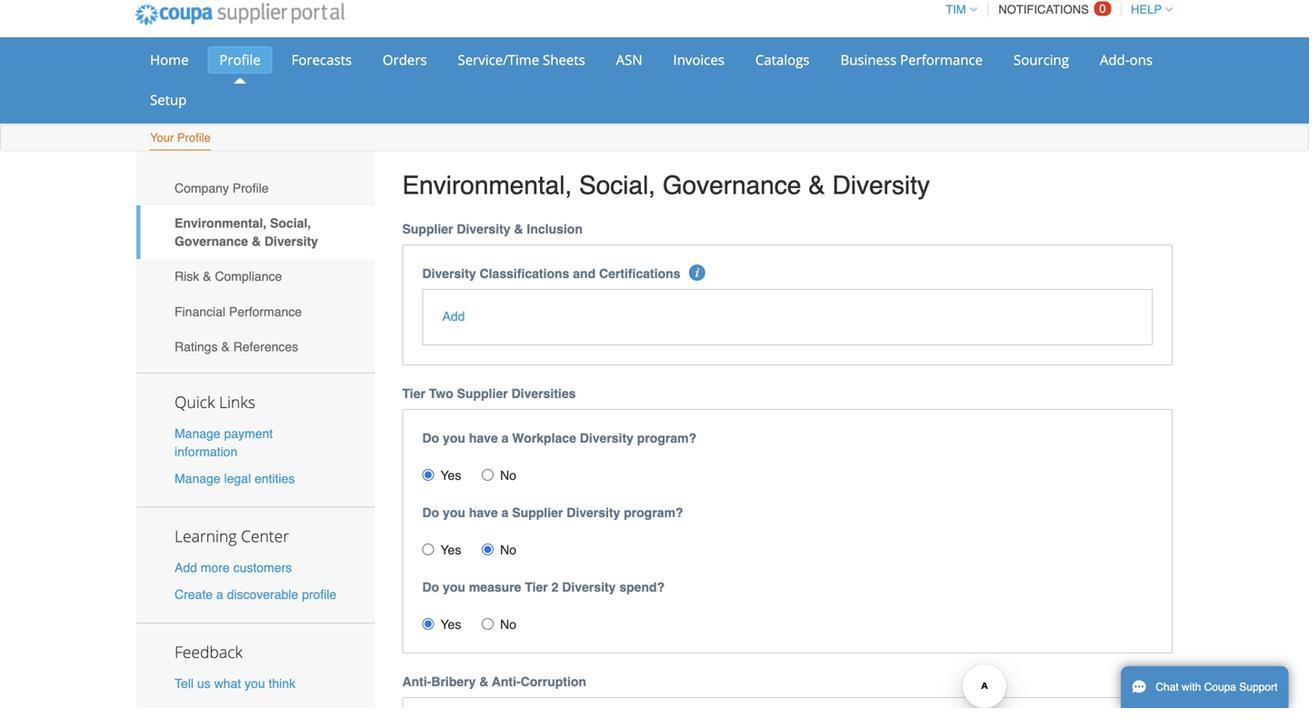 Task type: vqa. For each thing, say whether or not it's contained in the screenshot.
7th Rfp from the bottom
no



Task type: locate. For each thing, give the bounding box(es) containing it.
environmental, up supplier diversity & inclusion
[[403, 171, 572, 200]]

yes for do you measure tier 2 diversity spend?
[[441, 617, 462, 632]]

1 anti- from the left
[[403, 675, 432, 689]]

feedback
[[175, 642, 243, 663]]

1 no from the top
[[500, 468, 517, 483]]

customers
[[233, 561, 292, 575]]

3 no from the top
[[500, 617, 517, 632]]

no for workplace
[[500, 468, 517, 483]]

supplier up do you measure tier 2 diversity spend?
[[512, 506, 563, 520]]

0 vertical spatial environmental, social, governance & diversity
[[403, 171, 931, 200]]

add up create
[[175, 561, 197, 575]]

legal
[[224, 472, 251, 486]]

have up measure
[[469, 506, 498, 520]]

more
[[201, 561, 230, 575]]

company profile
[[175, 181, 269, 195]]

tim link
[[938, 3, 978, 16]]

manage for manage payment information
[[175, 427, 221, 441]]

2 have from the top
[[469, 506, 498, 520]]

0 vertical spatial no
[[500, 468, 517, 483]]

manage down information
[[175, 472, 221, 486]]

home
[[150, 50, 189, 69]]

0 vertical spatial performance
[[901, 50, 983, 69]]

environmental, social, governance & diversity link
[[136, 206, 375, 259]]

a for supplier
[[502, 506, 509, 520]]

profile
[[220, 50, 261, 69], [177, 131, 211, 145], [233, 181, 269, 195]]

& inside risk & compliance link
[[203, 269, 211, 284]]

do for do you have a workplace diversity program?
[[423, 431, 440, 446]]

3 yes from the top
[[441, 617, 462, 632]]

profile inside your profile link
[[177, 131, 211, 145]]

chat
[[1156, 681, 1180, 694]]

governance inside the environmental, social, governance & diversity
[[175, 234, 248, 249]]

a
[[502, 431, 509, 446], [502, 506, 509, 520], [216, 587, 224, 602]]

1 vertical spatial profile
[[177, 131, 211, 145]]

program? for do you have a workplace diversity program?
[[638, 431, 697, 446]]

no for 2
[[500, 617, 517, 632]]

help link
[[1124, 3, 1174, 16]]

profile up environmental, social, governance & diversity link
[[233, 181, 269, 195]]

0 vertical spatial yes
[[441, 468, 462, 483]]

have down tier two supplier diversities
[[469, 431, 498, 446]]

tier left two
[[403, 386, 426, 401]]

yes for do you have a supplier diversity program?
[[441, 543, 462, 557]]

additional information image
[[689, 265, 706, 281]]

1 horizontal spatial social,
[[580, 171, 656, 200]]

add
[[443, 309, 465, 324], [175, 561, 197, 575]]

0 horizontal spatial governance
[[175, 234, 248, 249]]

financial
[[175, 305, 226, 319]]

a up measure
[[502, 506, 509, 520]]

1 vertical spatial supplier
[[457, 386, 508, 401]]

1 horizontal spatial add
[[443, 309, 465, 324]]

profile inside 'company profile' link
[[233, 181, 269, 195]]

1 have from the top
[[469, 431, 498, 446]]

a for workplace
[[502, 431, 509, 446]]

create a discoverable profile
[[175, 587, 337, 602]]

no up measure
[[500, 543, 517, 557]]

manage up information
[[175, 427, 221, 441]]

company
[[175, 181, 229, 195]]

0 vertical spatial do
[[423, 431, 440, 446]]

1 vertical spatial governance
[[175, 234, 248, 249]]

profile down coupa supplier portal "image"
[[220, 50, 261, 69]]

do you have a supplier diversity program?
[[423, 506, 684, 520]]

manage for manage legal entities
[[175, 472, 221, 486]]

0 vertical spatial governance
[[663, 171, 802, 200]]

supplier up add 'button'
[[403, 222, 453, 237]]

manage inside manage payment information
[[175, 427, 221, 441]]

you
[[443, 431, 466, 446], [443, 506, 466, 520], [443, 580, 466, 595], [245, 677, 265, 691]]

forecasts link
[[280, 46, 364, 74]]

0 horizontal spatial environmental, social, governance & diversity
[[175, 216, 318, 249]]

0 vertical spatial add
[[443, 309, 465, 324]]

navigation
[[938, 0, 1174, 27]]

business
[[841, 50, 897, 69]]

1 vertical spatial a
[[502, 506, 509, 520]]

no for supplier
[[500, 543, 517, 557]]

a right create
[[216, 587, 224, 602]]

manage
[[175, 427, 221, 441], [175, 472, 221, 486]]

yes
[[441, 468, 462, 483], [441, 543, 462, 557], [441, 617, 462, 632]]

orders link
[[371, 46, 439, 74]]

no down measure
[[500, 617, 517, 632]]

tim
[[946, 3, 967, 16]]

a left workplace
[[502, 431, 509, 446]]

0 vertical spatial tier
[[403, 386, 426, 401]]

0 vertical spatial social,
[[580, 171, 656, 200]]

2 do from the top
[[423, 506, 440, 520]]

0 vertical spatial manage
[[175, 427, 221, 441]]

add up two
[[443, 309, 465, 324]]

notifications
[[999, 3, 1090, 16]]

add-ons
[[1101, 50, 1153, 69]]

0 horizontal spatial performance
[[229, 305, 302, 319]]

0 vertical spatial a
[[502, 431, 509, 446]]

financial performance link
[[136, 294, 375, 329]]

social, down 'company profile' link
[[270, 216, 311, 231]]

2 vertical spatial no
[[500, 617, 517, 632]]

tier left 2 on the left
[[525, 580, 548, 595]]

0 horizontal spatial tier
[[403, 386, 426, 401]]

1 horizontal spatial supplier
[[457, 386, 508, 401]]

1 vertical spatial have
[[469, 506, 498, 520]]

sourcing link
[[1002, 46, 1082, 74]]

you inside button
[[245, 677, 265, 691]]

anti-
[[403, 675, 432, 689], [492, 675, 521, 689]]

2
[[552, 580, 559, 595]]

1 vertical spatial add
[[175, 561, 197, 575]]

&
[[809, 171, 826, 200], [514, 222, 524, 237], [252, 234, 261, 249], [203, 269, 211, 284], [221, 340, 230, 354], [480, 675, 489, 689]]

entities
[[255, 472, 295, 486]]

1 vertical spatial environmental, social, governance & diversity
[[175, 216, 318, 249]]

discoverable
[[227, 587, 299, 602]]

financial performance
[[175, 305, 302, 319]]

1 horizontal spatial performance
[[901, 50, 983, 69]]

forecasts
[[292, 50, 352, 69]]

0 horizontal spatial environmental,
[[175, 216, 267, 231]]

3 do from the top
[[423, 580, 440, 595]]

manage legal entities link
[[175, 472, 295, 486]]

2 vertical spatial supplier
[[512, 506, 563, 520]]

0 vertical spatial supplier
[[403, 222, 453, 237]]

no down workplace
[[500, 468, 517, 483]]

0
[[1100, 2, 1107, 15]]

1 manage from the top
[[175, 427, 221, 441]]

0 vertical spatial program?
[[638, 431, 697, 446]]

think
[[269, 677, 296, 691]]

0 horizontal spatial add
[[175, 561, 197, 575]]

1 vertical spatial no
[[500, 543, 517, 557]]

2 no from the top
[[500, 543, 517, 557]]

1 horizontal spatial environmental,
[[403, 171, 572, 200]]

sourcing
[[1014, 50, 1070, 69]]

navigation containing notifications 0
[[938, 0, 1174, 27]]

2 vertical spatial do
[[423, 580, 440, 595]]

1 vertical spatial do
[[423, 506, 440, 520]]

tier
[[403, 386, 426, 401], [525, 580, 548, 595]]

supplier right two
[[457, 386, 508, 401]]

social, up inclusion
[[580, 171, 656, 200]]

social,
[[580, 171, 656, 200], [270, 216, 311, 231]]

performance down tim
[[901, 50, 983, 69]]

service/time sheets link
[[446, 46, 597, 74]]

1 vertical spatial social,
[[270, 216, 311, 231]]

2 yes from the top
[[441, 543, 462, 557]]

business performance
[[841, 50, 983, 69]]

setup link
[[138, 86, 199, 114]]

1 do from the top
[[423, 431, 440, 446]]

1 yes from the top
[[441, 468, 462, 483]]

0 vertical spatial profile
[[220, 50, 261, 69]]

company profile link
[[136, 171, 375, 206]]

1 vertical spatial performance
[[229, 305, 302, 319]]

0 vertical spatial have
[[469, 431, 498, 446]]

1 horizontal spatial tier
[[525, 580, 548, 595]]

1 vertical spatial program?
[[624, 506, 684, 520]]

1 vertical spatial yes
[[441, 543, 462, 557]]

program?
[[638, 431, 697, 446], [624, 506, 684, 520]]

governance
[[663, 171, 802, 200], [175, 234, 248, 249]]

asn
[[616, 50, 643, 69]]

None radio
[[482, 544, 494, 556]]

no
[[500, 468, 517, 483], [500, 543, 517, 557], [500, 617, 517, 632]]

environmental,
[[403, 171, 572, 200], [175, 216, 267, 231]]

environmental, down company profile
[[175, 216, 267, 231]]

performance up references
[[229, 305, 302, 319]]

2 vertical spatial profile
[[233, 181, 269, 195]]

2 manage from the top
[[175, 472, 221, 486]]

environmental, inside environmental, social, governance & diversity link
[[175, 216, 267, 231]]

spend?
[[620, 580, 665, 595]]

sheets
[[543, 50, 586, 69]]

1 horizontal spatial anti-
[[492, 675, 521, 689]]

add for add
[[443, 309, 465, 324]]

diversity
[[833, 171, 931, 200], [457, 222, 511, 237], [265, 234, 318, 249], [423, 267, 476, 281], [580, 431, 634, 446], [567, 506, 621, 520], [562, 580, 616, 595]]

1 vertical spatial environmental,
[[175, 216, 267, 231]]

add for add more customers
[[175, 561, 197, 575]]

0 horizontal spatial social,
[[270, 216, 311, 231]]

None radio
[[423, 469, 434, 481], [482, 469, 494, 481], [423, 544, 434, 556], [423, 618, 434, 630], [482, 618, 494, 630], [423, 469, 434, 481], [482, 469, 494, 481], [423, 544, 434, 556], [423, 618, 434, 630], [482, 618, 494, 630]]

profile right your at the top left
[[177, 131, 211, 145]]

environmental, social, governance & diversity
[[403, 171, 931, 200], [175, 216, 318, 249]]

2 vertical spatial yes
[[441, 617, 462, 632]]

1 vertical spatial manage
[[175, 472, 221, 486]]

1 vertical spatial tier
[[525, 580, 548, 595]]

add-ons link
[[1089, 46, 1165, 74]]

do for do you have a supplier diversity program?
[[423, 506, 440, 520]]

0 horizontal spatial anti-
[[403, 675, 432, 689]]

information
[[175, 445, 238, 459]]

do
[[423, 431, 440, 446], [423, 506, 440, 520], [423, 580, 440, 595]]

what
[[214, 677, 241, 691]]

help
[[1132, 3, 1163, 16]]



Task type: describe. For each thing, give the bounding box(es) containing it.
invoices
[[674, 50, 725, 69]]

with
[[1183, 681, 1202, 694]]

anti-bribery & anti-corruption
[[403, 675, 587, 689]]

risk & compliance
[[175, 269, 282, 284]]

references
[[233, 340, 299, 354]]

ratings & references
[[175, 340, 299, 354]]

catalogs
[[756, 50, 810, 69]]

create
[[175, 587, 213, 602]]

and
[[573, 267, 596, 281]]

service/time sheets
[[458, 50, 586, 69]]

tell us what you think
[[175, 677, 296, 691]]

0 horizontal spatial supplier
[[403, 222, 453, 237]]

tell us what you think button
[[175, 675, 296, 693]]

add-
[[1101, 50, 1130, 69]]

invoices link
[[662, 46, 737, 74]]

& inside the environmental, social, governance & diversity
[[252, 234, 261, 249]]

ratings
[[175, 340, 218, 354]]

inclusion
[[527, 222, 583, 237]]

0 vertical spatial environmental,
[[403, 171, 572, 200]]

add more customers
[[175, 561, 292, 575]]

2 anti- from the left
[[492, 675, 521, 689]]

create a discoverable profile link
[[175, 587, 337, 602]]

do for do you measure tier 2 diversity spend?
[[423, 580, 440, 595]]

payment
[[224, 427, 273, 441]]

ons
[[1130, 50, 1153, 69]]

yes for do you have a workplace diversity program?
[[441, 468, 462, 483]]

support
[[1240, 681, 1278, 694]]

center
[[241, 526, 289, 547]]

risk
[[175, 269, 199, 284]]

us
[[197, 677, 211, 691]]

you for do you have a supplier diversity program?
[[443, 506, 466, 520]]

add more customers link
[[175, 561, 292, 575]]

quick links
[[175, 392, 255, 413]]

chat with coupa support
[[1156, 681, 1278, 694]]

2 vertical spatial a
[[216, 587, 224, 602]]

have for supplier
[[469, 506, 498, 520]]

you for do you have a workplace diversity program?
[[443, 431, 466, 446]]

profile for your profile
[[177, 131, 211, 145]]

profile for company profile
[[233, 181, 269, 195]]

setup
[[150, 91, 187, 109]]

you for do you measure tier 2 diversity spend?
[[443, 580, 466, 595]]

your profile
[[150, 131, 211, 145]]

profile
[[302, 587, 337, 602]]

bribery
[[432, 675, 476, 689]]

profile inside profile link
[[220, 50, 261, 69]]

tell
[[175, 677, 194, 691]]

manage legal entities
[[175, 472, 295, 486]]

manage payment information
[[175, 427, 273, 459]]

compliance
[[215, 269, 282, 284]]

risk & compliance link
[[136, 259, 375, 294]]

coupa
[[1205, 681, 1237, 694]]

add button
[[443, 307, 465, 325]]

performance for business performance
[[901, 50, 983, 69]]

workplace
[[512, 431, 577, 446]]

business performance link
[[829, 46, 995, 74]]

learning
[[175, 526, 237, 547]]

diversities
[[512, 386, 576, 401]]

notifications 0
[[999, 2, 1107, 16]]

chat with coupa support button
[[1122, 667, 1289, 709]]

2 horizontal spatial supplier
[[512, 506, 563, 520]]

ratings & references link
[[136, 329, 375, 365]]

environmental, social, governance & diversity inside environmental, social, governance & diversity link
[[175, 216, 318, 249]]

your
[[150, 131, 174, 145]]

& inside ratings & references link
[[221, 340, 230, 354]]

home link
[[138, 46, 201, 74]]

profile link
[[208, 46, 273, 74]]

1 horizontal spatial governance
[[663, 171, 802, 200]]

performance for financial performance
[[229, 305, 302, 319]]

measure
[[469, 580, 522, 595]]

your profile link
[[149, 127, 212, 151]]

do you measure tier 2 diversity spend?
[[423, 580, 665, 595]]

learning center
[[175, 526, 289, 547]]

manage payment information link
[[175, 427, 273, 459]]

certifications
[[600, 267, 681, 281]]

coupa supplier portal image
[[123, 0, 357, 37]]

two
[[429, 386, 454, 401]]

program? for do you have a supplier diversity program?
[[624, 506, 684, 520]]

tier two supplier diversities
[[403, 386, 576, 401]]

orders
[[383, 50, 427, 69]]

diversity classifications and certifications
[[423, 267, 681, 281]]

catalogs link
[[744, 46, 822, 74]]

1 horizontal spatial environmental, social, governance & diversity
[[403, 171, 931, 200]]

corruption
[[521, 675, 587, 689]]

asn link
[[605, 46, 655, 74]]

classifications
[[480, 267, 570, 281]]

quick
[[175, 392, 215, 413]]

have for workplace
[[469, 431, 498, 446]]



